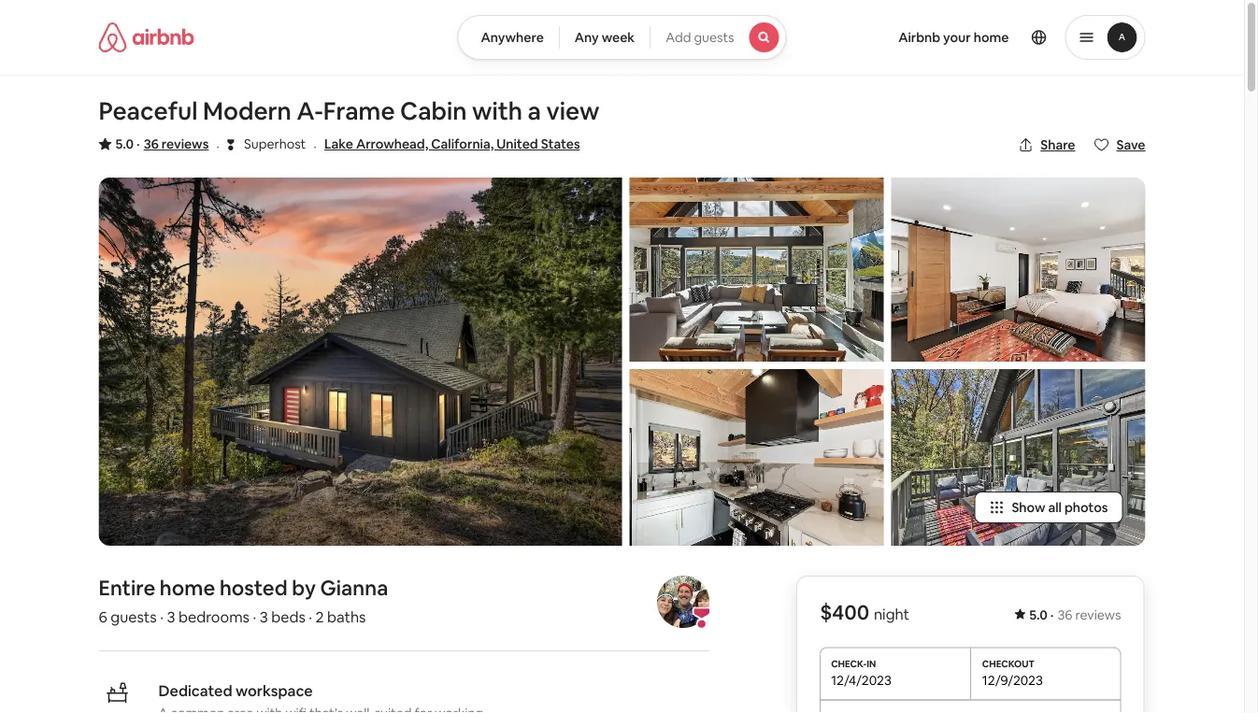 Task type: locate. For each thing, give the bounding box(es) containing it.
5.0 · 36 reviews up 12/9/2023
[[1030, 607, 1122, 624]]

3 left beds
[[260, 607, 268, 626]]

5.0 down the peaceful
[[115, 136, 134, 152]]

36
[[144, 136, 159, 152], [1058, 607, 1073, 624]]

gianna is a superhost. learn more about gianna. image
[[657, 576, 710, 628], [657, 576, 710, 628]]

guests down the entire
[[111, 607, 157, 626]]

0 vertical spatial reviews
[[162, 136, 209, 152]]

1 vertical spatial home
[[160, 574, 215, 601]]

cozy living room  and fireplace image
[[630, 178, 884, 362]]

photos
[[1065, 499, 1109, 516]]

cabin
[[400, 95, 467, 127]]

1 horizontal spatial 3
[[260, 607, 268, 626]]

home right your
[[974, 29, 1009, 46]]

1 vertical spatial reviews
[[1076, 607, 1122, 624]]

airbnb your home
[[899, 29, 1009, 46]]

share
[[1041, 137, 1076, 153]]

12/9/2023
[[983, 672, 1043, 688]]

reviews
[[162, 136, 209, 152], [1076, 607, 1122, 624]]

dedicated
[[158, 681, 232, 700]]

None search field
[[458, 15, 787, 60]]

home
[[974, 29, 1009, 46], [160, 574, 215, 601]]

0 horizontal spatial 3
[[167, 607, 175, 626]]

0 vertical spatial 5.0
[[115, 136, 134, 152]]

a
[[528, 95, 541, 127]]

1 horizontal spatial 5.0 · 36 reviews
[[1030, 607, 1122, 624]]

1 vertical spatial guests
[[111, 607, 157, 626]]

0 horizontal spatial home
[[160, 574, 215, 601]]

add
[[666, 29, 691, 46]]

anywhere button
[[458, 15, 560, 60]]

2
[[316, 607, 324, 626]]

guests inside entire home hosted by gianna 6 guests · 3 bedrooms · 3 beds · 2 baths
[[111, 607, 157, 626]]

1 horizontal spatial reviews
[[1076, 607, 1122, 624]]

1 horizontal spatial 5.0
[[1030, 607, 1048, 624]]

0 vertical spatial home
[[974, 29, 1009, 46]]

california,
[[431, 136, 494, 152]]

1 3 from the left
[[167, 607, 175, 626]]

add guests button
[[650, 15, 787, 60]]

anywhere
[[481, 29, 544, 46]]

home inside "link"
[[974, 29, 1009, 46]]

0 vertical spatial guests
[[694, 29, 735, 46]]

0 horizontal spatial guests
[[111, 607, 157, 626]]

36 reviews button
[[144, 135, 209, 153]]

5.0 · 36 reviews down the peaceful
[[115, 136, 209, 152]]

lake arrowhead, california, united states button
[[325, 133, 580, 155]]

none search field containing anywhere
[[458, 15, 787, 60]]

5.0
[[115, 136, 134, 152], [1030, 607, 1048, 624]]

0 vertical spatial 36
[[144, 136, 159, 152]]

a-
[[297, 95, 323, 127]]

6
[[99, 607, 107, 626]]

3 left bedrooms on the bottom of page
[[167, 607, 175, 626]]

guests right add
[[694, 29, 735, 46]]

3
[[167, 607, 175, 626], [260, 607, 268, 626]]

guests
[[694, 29, 735, 46], [111, 607, 157, 626]]

1 vertical spatial 36
[[1058, 607, 1073, 624]]

0 horizontal spatial 36
[[144, 136, 159, 152]]

5.0 · 36 reviews
[[115, 136, 209, 152], [1030, 607, 1122, 624]]

1 horizontal spatial home
[[974, 29, 1009, 46]]

1 vertical spatial 5.0 · 36 reviews
[[1030, 607, 1122, 624]]

airbnb
[[899, 29, 941, 46]]

share button
[[1011, 129, 1083, 161]]

5.0 up 12/9/2023
[[1030, 607, 1048, 624]]

1 horizontal spatial guests
[[694, 29, 735, 46]]

0 vertical spatial 5.0 · 36 reviews
[[115, 136, 209, 152]]

exterior view of the house image
[[99, 178, 622, 546]]

·
[[137, 136, 140, 152], [216, 136, 220, 155], [314, 136, 317, 155], [1051, 607, 1054, 624], [160, 607, 164, 626], [253, 607, 256, 626], [309, 607, 312, 626]]

home up bedrooms on the bottom of page
[[160, 574, 215, 601]]

0 horizontal spatial 5.0 · 36 reviews
[[115, 136, 209, 152]]

by gianna
[[292, 574, 388, 601]]

· lake arrowhead, california, united states
[[314, 136, 580, 155]]

with
[[472, 95, 523, 127]]

any week
[[575, 29, 635, 46]]



Task type: vqa. For each thing, say whether or not it's contained in the screenshot.
Scottsdale, Arizona Cornhole Nov 1 – 6 $279 night's Group
no



Task type: describe. For each thing, give the bounding box(es) containing it.
view
[[547, 95, 600, 127]]

baths
[[327, 607, 366, 626]]

0 horizontal spatial reviews
[[162, 136, 209, 152]]

lake
[[325, 136, 353, 152]]

bedrooms
[[179, 607, 250, 626]]

entire
[[99, 574, 155, 601]]

your
[[944, 29, 971, 46]]

1 horizontal spatial 36
[[1058, 607, 1073, 624]]

frame
[[323, 95, 395, 127]]

· inside · lake arrowhead, california, united states
[[314, 136, 317, 155]]

all
[[1049, 499, 1062, 516]]

workspace
[[236, 681, 313, 700]]

week
[[602, 29, 635, 46]]

night
[[874, 605, 910, 624]]

kitchen with upgraded appliances and amenities.  everything you need to cook a gourmet meal. image
[[630, 369, 884, 546]]

patio seating with a peaceful hillside view. enjoy your morning coffee outside among the trees. image
[[892, 369, 1146, 546]]

peaceful
[[99, 95, 198, 127]]

beds
[[271, 607, 306, 626]]

$400 night
[[820, 599, 910, 626]]

entire home hosted by gianna 6 guests · 3 bedrooms · 3 beds · 2 baths
[[99, 574, 388, 626]]

airbnb your home link
[[888, 18, 1021, 57]]

any week button
[[559, 15, 651, 60]]

show
[[1012, 499, 1046, 516]]

󰀃
[[227, 135, 235, 153]]

0 horizontal spatial 5.0
[[115, 136, 134, 152]]

1 vertical spatial 5.0
[[1030, 607, 1048, 624]]

profile element
[[809, 0, 1146, 75]]

states
[[541, 136, 580, 152]]

show all photos button
[[975, 492, 1124, 523]]

modern
[[203, 95, 292, 127]]

12/4/2023
[[831, 672, 892, 688]]

dedicated workspace
[[158, 681, 313, 700]]

save button
[[1087, 129, 1153, 161]]

arrowhead,
[[356, 136, 429, 152]]

2 3 from the left
[[260, 607, 268, 626]]

show all photos
[[1012, 499, 1109, 516]]

united
[[497, 136, 538, 152]]

peaceful modern a-frame cabin with a view
[[99, 95, 600, 127]]

$400
[[820, 599, 870, 626]]

hosted
[[220, 574, 288, 601]]

home inside entire home hosted by gianna 6 guests · 3 bedrooms · 3 beds · 2 baths
[[160, 574, 215, 601]]

room 1 - king sized bed with an adjoining bathroom image
[[892, 178, 1146, 362]]

any
[[575, 29, 599, 46]]

superhost
[[244, 136, 306, 152]]

guests inside button
[[694, 29, 735, 46]]

save
[[1117, 137, 1146, 153]]

add guests
[[666, 29, 735, 46]]



